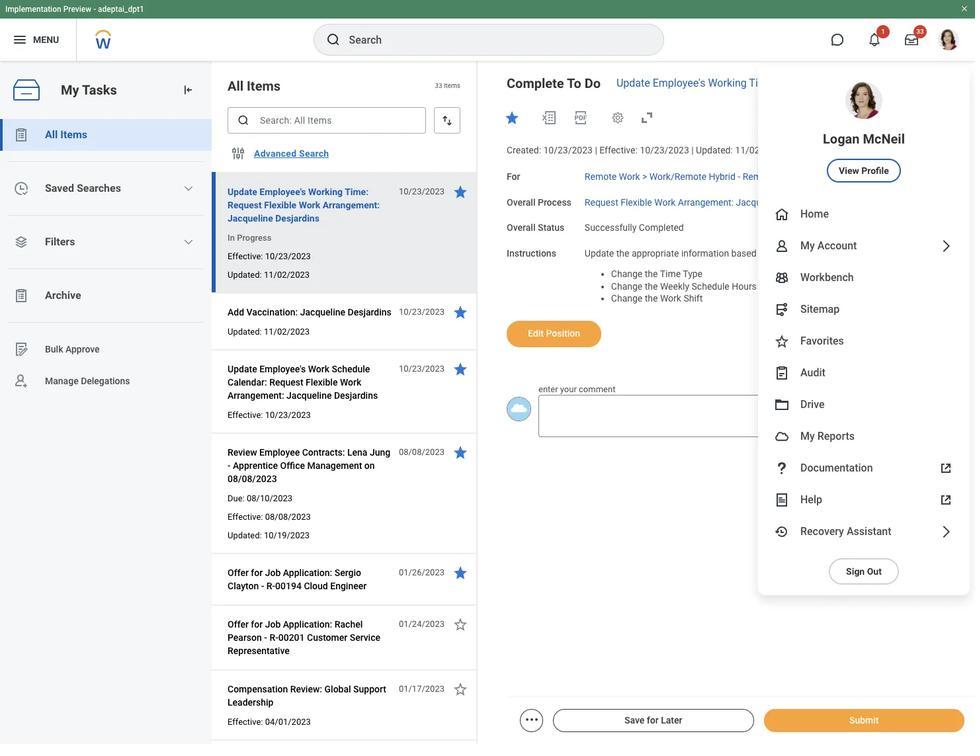 Task type: vqa. For each thing, say whether or not it's contained in the screenshot.
Enrollment Statuses field
no



Task type: locate. For each thing, give the bounding box(es) containing it.
0 vertical spatial 33
[[916, 28, 924, 35]]

r- up representative on the left of the page
[[269, 632, 278, 643]]

desjardins inside the update employee's work schedule calendar: request flexible work arrangement: jacqueline desjardins
[[334, 390, 378, 401]]

shift
[[684, 293, 703, 304]]

0 vertical spatial application:
[[283, 568, 332, 578]]

documentation menu item
[[758, 452, 970, 484]]

remote left days
[[743, 171, 775, 182]]

updated: 11/02/2023
[[228, 270, 310, 280], [228, 327, 310, 337]]

1 offer from the top
[[228, 568, 249, 578]]

1 horizontal spatial items
[[247, 78, 280, 94]]

for
[[507, 171, 520, 182]]

chevron down image
[[183, 183, 194, 194], [183, 237, 194, 247]]

overall up instructions on the top right of page
[[507, 222, 535, 233]]

‎- inside offer for job application: sergio clayton ‎- r-00194 cloud engineer
[[261, 581, 264, 591]]

comment
[[579, 384, 615, 394]]

jacqueline
[[736, 197, 781, 207], [228, 213, 273, 224], [300, 307, 345, 318], [286, 390, 332, 401]]

0 vertical spatial change
[[611, 268, 642, 279]]

update down successfully
[[585, 248, 614, 259]]

work inside 'link'
[[654, 197, 676, 207]]

do
[[585, 75, 601, 91]]

my for my tasks
[[61, 82, 79, 98]]

time image
[[774, 524, 790, 540]]

- right preview
[[93, 5, 96, 14]]

employee's up calendar:
[[259, 364, 306, 374]]

for inside offer for job application: rachel pearson ‎- r-00201 customer service representative
[[251, 619, 263, 630]]

manage delegations link
[[0, 365, 212, 397]]

for up pearson
[[251, 619, 263, 630]]

r- inside offer for job application: rachel pearson ‎- r-00201 customer service representative
[[269, 632, 278, 643]]

folder open image
[[774, 397, 790, 413]]

jacqueline up contracts:
[[286, 390, 332, 401]]

1 vertical spatial all
[[45, 128, 58, 141]]

overall for overall status
[[507, 222, 535, 233]]

star image
[[504, 110, 520, 126], [452, 184, 468, 200], [452, 565, 468, 581]]

inbox large image
[[905, 33, 918, 46]]

Search Workday  search field
[[349, 25, 636, 54]]

my right avatar on the bottom right of page
[[800, 430, 815, 443]]

1 vertical spatial application:
[[283, 619, 332, 630]]

1 horizontal spatial request
[[269, 377, 303, 388]]

offer for job application: rachel pearson ‎- r-00201 customer service representative button
[[228, 616, 392, 659]]

r- inside offer for job application: sergio clayton ‎- r-00194 cloud engineer
[[266, 581, 275, 591]]

1 vertical spatial updated: 11/02/2023
[[228, 327, 310, 337]]

updated: up remote work > work/remote hybrid - remote days (10/23/2023) link
[[696, 145, 733, 155]]

offer
[[228, 568, 249, 578], [228, 619, 249, 630]]

star image for review employee contracts: lena jung - apprentice office management on 08/08/2023
[[452, 445, 468, 460]]

on left the user image
[[759, 248, 769, 259]]

- left this
[[868, 248, 871, 259]]

1 vertical spatial ‎-
[[264, 632, 267, 643]]

bulk
[[45, 344, 63, 354]]

transformation import image
[[181, 83, 194, 97]]

2 vertical spatial 11/02/2023
[[264, 327, 310, 337]]

‎- up representative on the left of the page
[[264, 632, 267, 643]]

clipboard image inside archive button
[[13, 288, 29, 304]]

effective: 10/23/2023 down progress
[[228, 251, 311, 261]]

chevron right image
[[938, 524, 954, 540]]

items
[[247, 78, 280, 94], [60, 128, 87, 141]]

08/08/2023 right jung
[[399, 447, 445, 457]]

offer for job application: sergio clayton ‎- r-00194 cloud engineer
[[228, 568, 367, 591]]

r- right the clayton
[[266, 581, 275, 591]]

flexible
[[621, 197, 652, 207], [264, 200, 296, 210], [306, 377, 338, 388]]

1 horizontal spatial arrangement:
[[323, 200, 380, 210]]

01/17/2023
[[399, 684, 445, 694]]

flexible inside the update employee's work schedule calendar: request flexible work arrangement: jacqueline desjardins
[[306, 377, 338, 388]]

update down configure image in the left top of the page
[[228, 187, 257, 197]]

home menu item
[[758, 198, 970, 230]]

0 vertical spatial chevron down image
[[183, 183, 194, 194]]

saved
[[45, 182, 74, 194]]

0 vertical spatial all items
[[228, 78, 280, 94]]

jacqueline down days
[[736, 197, 781, 207]]

pearson
[[228, 632, 262, 643]]

for for pearson
[[251, 619, 263, 630]]

request right calendar:
[[269, 377, 303, 388]]

2 vertical spatial my
[[800, 430, 815, 443]]

1 vertical spatial 33
[[435, 82, 442, 89]]

star image for in progress
[[452, 184, 468, 200]]

0 vertical spatial ‎-
[[261, 581, 264, 591]]

1 vertical spatial schedule
[[332, 364, 370, 374]]

1 vertical spatial overall
[[507, 222, 535, 233]]

job up 00194
[[265, 568, 281, 578]]

clipboard image
[[13, 127, 29, 143], [13, 288, 29, 304]]

overall
[[507, 197, 535, 207], [507, 222, 535, 233]]

star image for update employee's work schedule calendar: request flexible work arrangement: jacqueline desjardins
[[452, 361, 468, 377]]

clipboard image left archive
[[13, 288, 29, 304]]

archive button
[[0, 280, 212, 312]]

33 inside item list element
[[435, 82, 442, 89]]

all items button
[[0, 119, 212, 151]]

star image
[[452, 304, 468, 320], [774, 333, 790, 349], [452, 361, 468, 377], [452, 445, 468, 460], [452, 616, 468, 632], [452, 681, 468, 697]]

0 horizontal spatial arrangement:
[[228, 390, 284, 401]]

updated: 11/02/2023 up vaccination:
[[228, 270, 310, 280]]

2 chevron down image from the top
[[183, 237, 194, 247]]

request up successfully
[[585, 197, 618, 207]]

2 change from the top
[[611, 281, 642, 291]]

arrangement: down remote work > work/remote hybrid - remote days (10/23/2023)
[[678, 197, 734, 207]]

2 offer from the top
[[228, 619, 249, 630]]

1 vertical spatial working
[[308, 187, 343, 197]]

offer up pearson
[[228, 619, 249, 630]]

for up the clayton
[[251, 568, 263, 578]]

my inside menu item
[[800, 430, 815, 443]]

33 for 33 items
[[435, 82, 442, 89]]

-
[[93, 5, 96, 14], [738, 171, 740, 182], [868, 248, 871, 259], [228, 460, 231, 471]]

1 vertical spatial my
[[800, 240, 815, 252]]

updated: 11/02/2023 down vaccination:
[[228, 327, 310, 337]]

0 horizontal spatial 33
[[435, 82, 442, 89]]

- inside review employee contracts: lena jung - apprentice office management on 08/08/2023
[[228, 460, 231, 471]]

11/02/2023 up days
[[735, 145, 784, 155]]

offer for offer for job application: rachel pearson ‎- r-00201 customer service representative
[[228, 619, 249, 630]]

items down my tasks
[[60, 128, 87, 141]]

1 job from the top
[[265, 568, 281, 578]]

update inside the update employee's work schedule calendar: request flexible work arrangement: jacqueline desjardins
[[228, 364, 257, 374]]

time inside change the time type change the weekly schedule hours change the work shift
[[660, 268, 681, 279]]

employee's up fullscreen image
[[653, 77, 705, 89]]

1 horizontal spatial all items
[[228, 78, 280, 94]]

1 horizontal spatial all
[[228, 78, 243, 94]]

‎-
[[261, 581, 264, 591], [264, 632, 267, 643]]

clipboard image inside all items button
[[13, 127, 29, 143]]

- down review
[[228, 460, 231, 471]]

desjardins
[[783, 197, 826, 207], [275, 213, 319, 224], [348, 307, 391, 318], [334, 390, 378, 401]]

profile
[[861, 165, 889, 176]]

0 horizontal spatial request
[[228, 200, 262, 210]]

0 horizontal spatial schedule
[[332, 364, 370, 374]]

0 vertical spatial schedule
[[692, 281, 729, 291]]

‎- inside offer for job application: rachel pearson ‎- r-00201 customer service representative
[[264, 632, 267, 643]]

1 horizontal spatial schedule
[[692, 281, 729, 291]]

00194
[[275, 581, 302, 591]]

1 vertical spatial star image
[[452, 184, 468, 200]]

0 vertical spatial working
[[708, 77, 747, 89]]

updated: 10/19/2023
[[228, 530, 310, 540]]

contact card matrix manager image
[[774, 270, 790, 286]]

for for clayton
[[251, 568, 263, 578]]

- inside logan mcneil banner
[[93, 5, 96, 14]]

2 clipboard image from the top
[[13, 288, 29, 304]]

calendar:
[[228, 377, 267, 388]]

‎- for clayton
[[261, 581, 264, 591]]

1 vertical spatial items
[[60, 128, 87, 141]]

days
[[777, 171, 797, 182]]

arrangement: inside update employee's working time: request flexible work arrangement: jacqueline desjardins
[[323, 200, 380, 210]]

job inside offer for job application: sergio clayton ‎- r-00194 cloud engineer
[[265, 568, 281, 578]]

request inside the update employee's work schedule calendar: request flexible work arrangement: jacqueline desjardins
[[269, 377, 303, 388]]

0 horizontal spatial remote
[[585, 171, 617, 182]]

1 chevron down image from the top
[[183, 183, 194, 194]]

2 job from the top
[[265, 619, 281, 630]]

0 horizontal spatial |
[[595, 145, 597, 155]]

0 vertical spatial my
[[61, 82, 79, 98]]

arrangement: down calendar:
[[228, 390, 284, 401]]

0 horizontal spatial time
[[660, 268, 681, 279]]

11/02/2023 up vaccination:
[[264, 270, 310, 280]]

2 vertical spatial employee's
[[259, 364, 306, 374]]

‎- for pearson
[[264, 632, 267, 643]]

0 vertical spatial offer
[[228, 568, 249, 578]]

in
[[228, 233, 235, 243]]

working for time:
[[308, 187, 343, 197]]

working inside update employee's working time: request flexible work arrangement: jacqueline desjardins
[[308, 187, 343, 197]]

for
[[251, 568, 263, 578], [251, 619, 263, 630], [647, 715, 659, 726]]

update for update employee's working time
[[616, 77, 650, 89]]

0 vertical spatial for
[[251, 568, 263, 578]]

0 vertical spatial updated: 11/02/2023
[[228, 270, 310, 280]]

rachel
[[335, 619, 363, 630]]

1 vertical spatial time
[[660, 268, 681, 279]]

1 vertical spatial for
[[251, 619, 263, 630]]

2 horizontal spatial arrangement:
[[678, 197, 734, 207]]

1 vertical spatial effective: 10/23/2023
[[228, 410, 311, 420]]

33 left logan mcneil icon
[[916, 28, 924, 35]]

‎- right the clayton
[[261, 581, 264, 591]]

effective:
[[599, 145, 638, 155], [228, 251, 263, 261], [228, 410, 263, 420], [228, 512, 263, 522], [228, 717, 263, 727]]

2 effective: 10/23/2023 from the top
[[228, 410, 311, 420]]

request up in progress on the top of the page
[[228, 200, 262, 210]]

application: up 'cloud' at the bottom of page
[[283, 568, 332, 578]]

overall status element
[[585, 214, 684, 234]]

1 vertical spatial employee's
[[259, 187, 306, 197]]

2 horizontal spatial request
[[585, 197, 618, 207]]

1 vertical spatial 08/08/2023
[[228, 474, 277, 484]]

overall status
[[507, 222, 564, 233]]

work/remote
[[649, 171, 706, 182]]

- right hybrid
[[738, 171, 740, 182]]

Search: All Items text field
[[228, 107, 426, 134]]

11/02/2023
[[735, 145, 784, 155], [264, 270, 310, 280], [264, 327, 310, 337]]

1 clipboard image from the top
[[13, 127, 29, 143]]

request flexible work arrangement: jacqueline desjardins
[[585, 197, 826, 207]]

0 vertical spatial effective: 10/23/2023
[[228, 251, 311, 261]]

recovery assistant menu item
[[758, 516, 970, 548]]

1 horizontal spatial |
[[691, 145, 694, 155]]

desjardins inside 'link'
[[783, 197, 826, 207]]

on down jung
[[364, 460, 375, 471]]

representative
[[228, 646, 290, 656]]

mcneil
[[863, 131, 905, 147]]

effective: down leadership
[[228, 717, 263, 727]]

job inside offer for job application: rachel pearson ‎- r-00201 customer service representative
[[265, 619, 281, 630]]

sign out
[[846, 566, 882, 577]]

items inside item list element
[[247, 78, 280, 94]]

flexible inside update employee's working time: request flexible work arrangement: jacqueline desjardins
[[264, 200, 296, 210]]

work inside change the time type change the weekly schedule hours change the work shift
[[660, 293, 681, 304]]

0 vertical spatial job
[[265, 568, 281, 578]]

0 horizontal spatial on
[[364, 460, 375, 471]]

reports
[[817, 430, 855, 443]]

all inside button
[[45, 128, 58, 141]]

process
[[538, 197, 571, 207]]

my account menu item
[[758, 230, 970, 262]]

1 overall from the top
[[507, 197, 535, 207]]

to
[[567, 75, 581, 91]]

desjardins inside update employee's working time: request flexible work arrangement: jacqueline desjardins
[[275, 213, 319, 224]]

offer for job application: rachel pearson ‎- r-00201 customer service representative
[[228, 619, 380, 656]]

1 vertical spatial job
[[265, 619, 281, 630]]

01/24/2023
[[399, 619, 445, 629]]

this
[[873, 248, 888, 259]]

overall for overall process
[[507, 197, 535, 207]]

00201
[[278, 632, 305, 643]]

out
[[867, 566, 882, 577]]

advanced
[[254, 148, 297, 159]]

offer for job application: sergio clayton ‎- r-00194 cloud engineer button
[[228, 565, 392, 594]]

11/02/2023 down vaccination:
[[264, 327, 310, 337]]

application: for customer
[[283, 619, 332, 630]]

service
[[350, 632, 380, 643]]

user image
[[774, 238, 790, 254]]

may
[[890, 248, 908, 259]]

update for update employee's work schedule calendar: request flexible work arrangement: jacqueline desjardins
[[228, 364, 257, 374]]

2 application: from the top
[[283, 619, 332, 630]]

1 horizontal spatial working
[[708, 77, 747, 89]]

change
[[611, 268, 642, 279], [611, 281, 642, 291], [611, 293, 642, 304]]

0 vertical spatial clipboard image
[[13, 127, 29, 143]]

application: inside offer for job application: sergio clayton ‎- r-00194 cloud engineer
[[283, 568, 332, 578]]

employee's inside the update employee's work schedule calendar: request flexible work arrangement: jacqueline desjardins
[[259, 364, 306, 374]]

item list element
[[212, 61, 478, 744]]

0 horizontal spatial flexible
[[264, 200, 296, 210]]

my right the user image
[[800, 240, 815, 252]]

1 application: from the top
[[283, 568, 332, 578]]

leadership
[[228, 697, 273, 708]]

08/08/2023 inside review employee contracts: lena jung - apprentice office management on 08/08/2023
[[228, 474, 277, 484]]

update inside update employee's working time: request flexible work arrangement: jacqueline desjardins
[[228, 187, 257, 197]]

effective: down gear image
[[599, 145, 638, 155]]

1 vertical spatial clipboard image
[[13, 288, 29, 304]]

2 overall from the top
[[507, 222, 535, 233]]

offer inside offer for job application: rachel pearson ‎- r-00201 customer service representative
[[228, 619, 249, 630]]

submit button
[[764, 709, 964, 732]]

0 vertical spatial all
[[228, 78, 243, 94]]

the left shift
[[645, 293, 658, 304]]

my left "tasks"
[[61, 82, 79, 98]]

1 vertical spatial chevron down image
[[183, 237, 194, 247]]

logan
[[823, 131, 860, 147]]

effective: 10/23/2023 up employee
[[228, 410, 311, 420]]

10/19/2023
[[264, 530, 310, 540]]

complete to do
[[507, 75, 601, 91]]

1 vertical spatial change
[[611, 281, 642, 291]]

list
[[0, 119, 212, 397]]

0 horizontal spatial all
[[45, 128, 58, 141]]

update up calendar:
[[228, 364, 257, 374]]

update up fullscreen image
[[616, 77, 650, 89]]

logan mcneil menu
[[758, 66, 970, 595]]

support
[[353, 684, 386, 695]]

2 vertical spatial for
[[647, 715, 659, 726]]

ext link image
[[938, 460, 954, 476]]

user plus image
[[13, 373, 29, 389]]

arrangement: down time:
[[323, 200, 380, 210]]

0 vertical spatial overall
[[507, 197, 535, 207]]

1 vertical spatial r-
[[269, 632, 278, 643]]

chevron down image inside saved searches 'dropdown button'
[[183, 183, 194, 194]]

for inside offer for job application: sergio clayton ‎- r-00194 cloud engineer
[[251, 568, 263, 578]]

update employee's working time: request flexible work arrangement: jacqueline desjardins button
[[228, 184, 392, 226]]

recovery assistant
[[800, 525, 891, 538]]

0 vertical spatial 08/08/2023
[[399, 447, 445, 457]]

offer up the clayton
[[228, 568, 249, 578]]

08/08/2023 up the 10/19/2023
[[265, 512, 311, 522]]

arrangement: inside 'link'
[[678, 197, 734, 207]]

0 vertical spatial employee's
[[653, 77, 705, 89]]

2 vertical spatial change
[[611, 293, 642, 304]]

0 horizontal spatial all items
[[45, 128, 87, 141]]

work inside update employee's working time: request flexible work arrangement: jacqueline desjardins
[[299, 200, 320, 210]]

bulk approve
[[45, 344, 100, 354]]

items up search icon at the left top
[[247, 78, 280, 94]]

star image for add vaccination: jacqueline desjardins
[[452, 304, 468, 320]]

(10/23/2023)
[[799, 171, 855, 182]]

advanced search button
[[249, 140, 334, 167]]

1 horizontal spatial 33
[[916, 28, 924, 35]]

application: up 00201
[[283, 619, 332, 630]]

chevron down image for saved searches
[[183, 183, 194, 194]]

2 horizontal spatial flexible
[[621, 197, 652, 207]]

chevron right image
[[938, 238, 954, 254]]

rename image
[[13, 341, 29, 357]]

recovery
[[800, 525, 844, 538]]

compensation review: global support leadership
[[228, 684, 386, 708]]

approve
[[65, 344, 100, 354]]

remote left >
[[585, 171, 617, 182]]

2 vertical spatial star image
[[452, 565, 468, 581]]

arrangement:
[[678, 197, 734, 207], [323, 200, 380, 210], [228, 390, 284, 401]]

notifications large image
[[868, 33, 881, 46]]

2 vertical spatial 08/08/2023
[[265, 512, 311, 522]]

1 horizontal spatial remote
[[743, 171, 775, 182]]

account
[[817, 240, 857, 252]]

working
[[708, 77, 747, 89], [308, 187, 343, 197]]

08/08/2023 down apprentice
[[228, 474, 277, 484]]

workbench
[[800, 271, 854, 284]]

searches
[[77, 182, 121, 194]]

my tasks element
[[0, 61, 212, 744]]

employee's inside update employee's working time: request flexible work arrangement: jacqueline desjardins
[[259, 187, 306, 197]]

search image
[[325, 32, 341, 48]]

contracts:
[[302, 447, 345, 458]]

0 vertical spatial on
[[759, 248, 769, 259]]

all up saved at the left top of the page
[[45, 128, 58, 141]]

jacqueline up in progress on the top of the page
[[228, 213, 273, 224]]

33 inside 33 'button'
[[916, 28, 924, 35]]

overall down the for
[[507, 197, 535, 207]]

all up search icon at the left top
[[228, 78, 243, 94]]

job up 00201
[[265, 619, 281, 630]]

workbench menu item
[[758, 262, 970, 294]]

offer inside offer for job application: sergio clayton ‎- r-00194 cloud engineer
[[228, 568, 249, 578]]

1 vertical spatial offer
[[228, 619, 249, 630]]

1 horizontal spatial time
[[749, 77, 773, 89]]

paste image
[[774, 365, 790, 381]]

1 horizontal spatial flexible
[[306, 377, 338, 388]]

1 updated: 11/02/2023 from the top
[[228, 270, 310, 280]]

on
[[759, 248, 769, 259], [364, 460, 375, 471]]

my inside menu item
[[800, 240, 815, 252]]

application: inside offer for job application: rachel pearson ‎- r-00201 customer service representative
[[283, 619, 332, 630]]

0 vertical spatial items
[[247, 78, 280, 94]]

due:
[[228, 493, 245, 503]]

for right save
[[647, 715, 659, 726]]

cloud
[[304, 581, 328, 591]]

question image
[[774, 460, 790, 476]]

1 vertical spatial on
[[364, 460, 375, 471]]

employee's down the advanced
[[259, 187, 306, 197]]

overall process
[[507, 197, 571, 207]]

1 vertical spatial all items
[[45, 128, 87, 141]]

arrangement: inside the update employee's work schedule calendar: request flexible work arrangement: jacqueline desjardins
[[228, 390, 284, 401]]

schedule
[[692, 281, 729, 291], [332, 364, 370, 374]]

0 vertical spatial r-
[[266, 581, 275, 591]]

drive menu item
[[758, 389, 970, 421]]

all items down my tasks
[[45, 128, 87, 141]]

application: for cloud
[[283, 568, 332, 578]]

0 horizontal spatial items
[[60, 128, 87, 141]]

33 left items
[[435, 82, 442, 89]]

08/10/2023
[[247, 493, 292, 503]]

0 horizontal spatial working
[[308, 187, 343, 197]]

my for my account
[[800, 240, 815, 252]]

edit position button
[[507, 321, 601, 347]]

all items up search icon at the left top
[[228, 78, 280, 94]]

related actions image
[[524, 712, 539, 728]]

request flexible work arrangement: jacqueline desjardins link
[[585, 194, 826, 207]]

manage
[[45, 375, 78, 386]]

clipboard image up clock check image
[[13, 127, 29, 143]]



Task type: describe. For each thing, give the bounding box(es) containing it.
0 vertical spatial 11/02/2023
[[735, 145, 784, 155]]

document image
[[774, 492, 790, 508]]

1 vertical spatial 11/02/2023
[[264, 270, 310, 280]]

1 change from the top
[[611, 268, 642, 279]]

0 vertical spatial time
[[749, 77, 773, 89]]

search
[[299, 148, 329, 159]]

the down successfully completed
[[616, 248, 629, 259]]

sitemap menu item
[[758, 294, 970, 325]]

save for later
[[624, 715, 682, 726]]

employee's for update employee's working time
[[653, 77, 705, 89]]

created: 10/23/2023 | effective: 10/23/2023 | updated: 11/02/2023
[[507, 145, 784, 155]]

engineer
[[330, 581, 367, 591]]

home
[[800, 208, 829, 220]]

drive
[[800, 398, 825, 411]]

items inside button
[[60, 128, 87, 141]]

review employee contracts: lena jung - apprentice office management on 08/08/2023 button
[[228, 445, 392, 487]]

review
[[228, 447, 257, 458]]

successfully completed
[[585, 222, 684, 233]]

completed
[[639, 222, 684, 233]]

request inside update employee's working time: request flexible work arrangement: jacqueline desjardins
[[228, 200, 262, 210]]

update the appropriate information based on the employee's request - this may include:
[[585, 248, 942, 259]]

schedule inside the update employee's work schedule calendar: request flexible work arrangement: jacqueline desjardins
[[332, 364, 370, 374]]

all items inside button
[[45, 128, 87, 141]]

2 | from the left
[[691, 145, 694, 155]]

jacqueline inside 'link'
[[736, 197, 781, 207]]

employee's
[[787, 248, 833, 259]]

fullscreen image
[[639, 110, 655, 126]]

home image
[[774, 206, 790, 222]]

updated: down in progress on the top of the page
[[228, 270, 262, 280]]

based
[[731, 248, 756, 259]]

update employee's working time link
[[616, 77, 773, 89]]

appropriate
[[632, 248, 679, 259]]

due: 08/10/2023
[[228, 493, 292, 503]]

clipboard image for archive
[[13, 288, 29, 304]]

the left the weekly
[[645, 281, 658, 291]]

menu button
[[0, 19, 76, 61]]

working for time
[[708, 77, 747, 89]]

successfully
[[585, 222, 637, 233]]

remote work > work/remote hybrid - remote days (10/23/2023) link
[[585, 169, 855, 182]]

jacqueline inside update employee's working time: request flexible work arrangement: jacqueline desjardins
[[228, 213, 273, 224]]

request inside 'link'
[[585, 197, 618, 207]]

my reports menu item
[[758, 421, 970, 452]]

offer for offer for job application: sergio clayton ‎- r-00194 cloud engineer
[[228, 568, 249, 578]]

update employee's work schedule calendar: request flexible work arrangement: jacqueline desjardins button
[[228, 361, 392, 403]]

clayton
[[228, 581, 259, 591]]

3 change from the top
[[611, 293, 642, 304]]

0 vertical spatial star image
[[504, 110, 520, 126]]

menu
[[33, 34, 59, 45]]

information
[[681, 248, 729, 259]]

my tasks
[[61, 82, 117, 98]]

the up contact card matrix manager icon
[[771, 248, 784, 259]]

01/26/2023
[[399, 568, 445, 577]]

logan mcneil menu item
[[758, 66, 970, 198]]

enter your comment text field
[[538, 395, 949, 437]]

enter your comment
[[538, 384, 615, 394]]

update employee's work schedule calendar: request flexible work arrangement: jacqueline desjardins
[[228, 364, 378, 401]]

job for 00201
[[265, 619, 281, 630]]

star image for compensation review: global support leadership
[[452, 681, 468, 697]]

help menu item
[[758, 484, 970, 516]]

vaccination:
[[246, 307, 298, 318]]

filters button
[[0, 226, 212, 258]]

audit menu item
[[758, 357, 970, 389]]

close environment banner image
[[960, 5, 968, 13]]

search image
[[237, 114, 250, 127]]

jacqueline inside the update employee's work schedule calendar: request flexible work arrangement: jacqueline desjardins
[[286, 390, 332, 401]]

2 remote from the left
[[743, 171, 775, 182]]

employee's for update employee's working time: request flexible work arrangement: jacqueline desjardins
[[259, 187, 306, 197]]

advanced search
[[254, 148, 329, 159]]

bulk approve link
[[0, 333, 212, 365]]

clock check image
[[13, 181, 29, 196]]

the down appropriate on the top right of page
[[645, 268, 658, 279]]

adeptai_dpt1
[[98, 5, 144, 14]]

clipboard image for all items
[[13, 127, 29, 143]]

updated: down effective: 08/08/2023
[[228, 530, 262, 540]]

favorites menu item
[[758, 325, 970, 357]]

preview
[[63, 5, 91, 14]]

endpoints image
[[774, 302, 790, 318]]

star image for 01/26/2023
[[452, 565, 468, 581]]

your
[[560, 384, 577, 394]]

save
[[624, 715, 645, 726]]

33 button
[[897, 25, 927, 54]]

export to excel image
[[541, 110, 557, 126]]

r- for 00201
[[269, 632, 278, 643]]

my for my reports
[[800, 430, 815, 443]]

update for update employee's working time: request flexible work arrangement: jacqueline desjardins
[[228, 187, 257, 197]]

review:
[[290, 684, 322, 695]]

edit position
[[528, 328, 580, 339]]

view profile
[[839, 165, 889, 176]]

perspective image
[[13, 234, 29, 250]]

manage delegations
[[45, 375, 130, 386]]

archive
[[45, 289, 81, 302]]

effective: down due:
[[228, 512, 263, 522]]

2 updated: 11/02/2023 from the top
[[228, 327, 310, 337]]

jacqueline right vaccination:
[[300, 307, 345, 318]]

1 horizontal spatial on
[[759, 248, 769, 259]]

gear image
[[611, 111, 624, 124]]

effective: down calendar:
[[228, 410, 263, 420]]

submit
[[849, 715, 879, 726]]

update for update the appropriate information based on the employee's request - this may include:
[[585, 248, 614, 259]]

1 button
[[860, 25, 890, 54]]

33 items
[[435, 82, 460, 89]]

1 remote from the left
[[585, 171, 617, 182]]

lena
[[347, 447, 367, 458]]

update employee's working time: request flexible work arrangement: jacqueline desjardins
[[228, 187, 380, 224]]

progress
[[237, 233, 271, 243]]

list containing all items
[[0, 119, 212, 397]]

employee's for update employee's work schedule calendar: request flexible work arrangement: jacqueline desjardins
[[259, 364, 306, 374]]

configure image
[[230, 146, 246, 161]]

1 effective: 10/23/2023 from the top
[[228, 251, 311, 261]]

justify image
[[12, 32, 28, 48]]

effective: 04/01/2023
[[228, 717, 311, 727]]

avatar image
[[774, 429, 790, 445]]

add
[[228, 307, 244, 318]]

customer
[[307, 632, 347, 643]]

include:
[[910, 248, 942, 259]]

position
[[546, 328, 580, 339]]

sergio
[[335, 568, 361, 578]]

compensation
[[228, 684, 288, 695]]

on inside review employee contracts: lena jung - apprentice office management on 08/08/2023
[[364, 460, 375, 471]]

logan mcneil
[[823, 131, 905, 147]]

time:
[[345, 187, 369, 197]]

assistant
[[847, 525, 891, 538]]

r- for 00194
[[266, 581, 275, 591]]

later
[[661, 715, 682, 726]]

chevron down image for filters
[[183, 237, 194, 247]]

logan mcneil image
[[938, 29, 959, 50]]

1
[[881, 28, 885, 35]]

complete
[[507, 75, 564, 91]]

apprentice
[[233, 460, 278, 471]]

logan mcneil banner
[[0, 0, 975, 595]]

add vaccination: jacqueline desjardins button
[[228, 304, 392, 320]]

33 for 33
[[916, 28, 924, 35]]

all inside item list element
[[228, 78, 243, 94]]

1 | from the left
[[595, 145, 597, 155]]

sort image
[[441, 114, 454, 127]]

add vaccination: jacqueline desjardins
[[228, 307, 391, 318]]

view printable version (pdf) image
[[573, 110, 589, 126]]

help
[[800, 494, 822, 506]]

job for 00194
[[265, 568, 281, 578]]

effective: down in progress on the top of the page
[[228, 251, 263, 261]]

updated: down add
[[228, 327, 262, 337]]

effective: 08/08/2023
[[228, 512, 311, 522]]

request
[[835, 248, 866, 259]]

>
[[642, 171, 647, 182]]

view
[[839, 165, 859, 176]]

implementation
[[5, 5, 61, 14]]

all items inside item list element
[[228, 78, 280, 94]]

star image inside favorites "menu item"
[[774, 333, 790, 349]]

global
[[324, 684, 351, 695]]

ext link image
[[938, 492, 954, 508]]

employee
[[259, 447, 300, 458]]

schedule inside change the time type change the weekly schedule hours change the work shift
[[692, 281, 729, 291]]

flexible inside 'link'
[[621, 197, 652, 207]]

sitemap
[[800, 303, 840, 316]]



